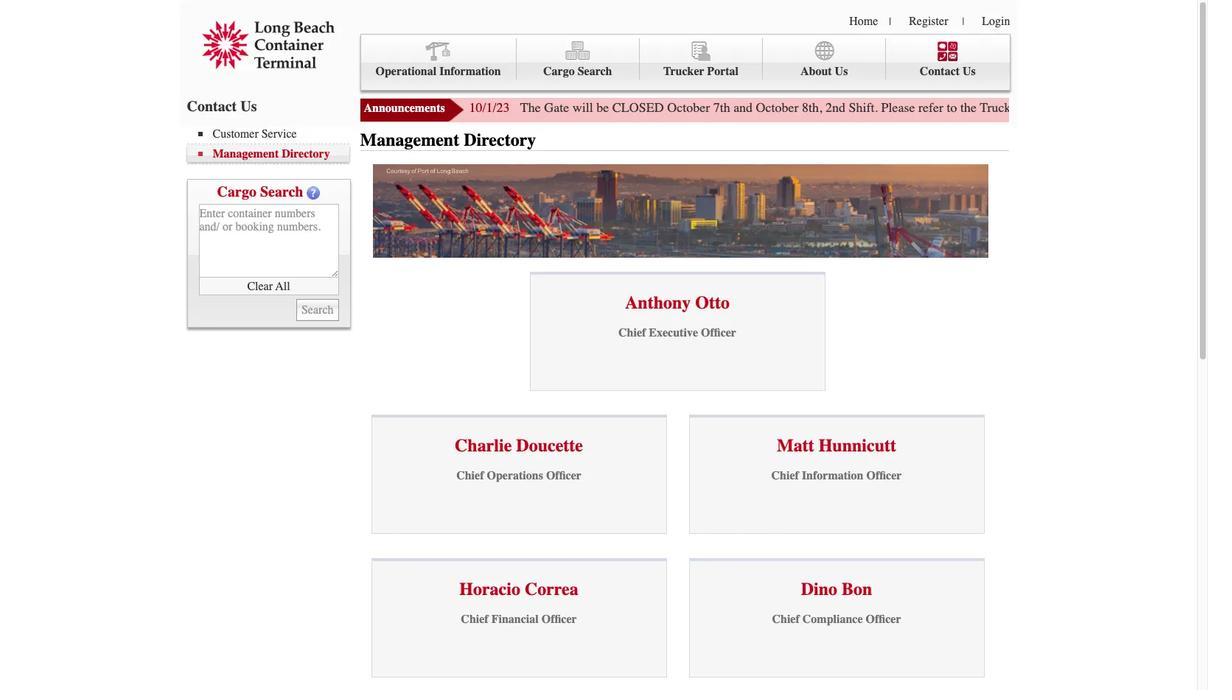 Task type: locate. For each thing, give the bounding box(es) containing it.
gate
[[544, 100, 569, 116], [1014, 100, 1039, 116]]

officer inside "charlie doucette" option
[[546, 470, 581, 483]]

cargo search
[[543, 65, 612, 78], [217, 184, 303, 200]]

information inside operational information link
[[439, 65, 501, 78]]

1 horizontal spatial cargo search
[[543, 65, 612, 78]]

cargo
[[543, 65, 575, 78], [217, 184, 256, 200]]

shift.
[[849, 100, 878, 116]]

list box containing charlie doucette
[[371, 415, 984, 678]]

information for operational
[[439, 65, 501, 78]]

1 vertical spatial menu bar
[[187, 126, 356, 164]]

october
[[667, 100, 710, 116], [756, 100, 799, 116]]

matt hunnicutt option
[[689, 415, 984, 535]]

chief down the horacio
[[461, 613, 488, 626]]

chief
[[618, 326, 646, 340], [456, 470, 484, 483], [771, 470, 799, 483], [461, 613, 488, 626], [772, 613, 800, 626]]

chief for anthony
[[618, 326, 646, 340]]

contact up the customer
[[187, 98, 237, 115]]

announcements
[[364, 102, 445, 115]]

home link
[[849, 15, 878, 28]]

menu bar
[[360, 34, 1010, 91], [187, 126, 356, 164]]

0 vertical spatial information
[[439, 65, 501, 78]]

officer down bon
[[866, 613, 901, 626]]

0 horizontal spatial october
[[667, 100, 710, 116]]

None submit
[[296, 299, 339, 321]]

1 horizontal spatial contact us
[[920, 65, 976, 78]]

officer inside matt hunnicutt "option"
[[866, 470, 902, 483]]

charlie doucette option
[[371, 415, 667, 535]]

cargo search up will
[[543, 65, 612, 78]]

1 horizontal spatial contact
[[920, 65, 960, 78]]

directory down service
[[282, 147, 330, 161]]

0 horizontal spatial cargo search
[[217, 184, 303, 200]]

chief inside matt hunnicutt "option"
[[771, 470, 799, 483]]

0 horizontal spatial us
[[240, 98, 257, 115]]

directory
[[464, 130, 536, 150], [282, 147, 330, 161]]

chief compliance officer
[[772, 613, 901, 626]]

horacio correa
[[459, 579, 578, 600]]

the
[[520, 100, 541, 116]]

cargo up will
[[543, 65, 575, 78]]

1 horizontal spatial information
[[802, 470, 863, 483]]

list box
[[371, 415, 984, 678]]

management down announcements
[[360, 130, 459, 150]]

contact inside contact us link
[[920, 65, 960, 78]]

officer inside horacio correa option
[[542, 613, 577, 626]]

dino bon option
[[689, 559, 984, 678]]

information
[[439, 65, 501, 78], [802, 470, 863, 483]]

officer down correa
[[542, 613, 577, 626]]

2 | from the left
[[962, 15, 964, 28]]

operational information
[[376, 65, 501, 78]]

please
[[881, 100, 915, 116]]

october left the 7th
[[667, 100, 710, 116]]

0 horizontal spatial contact us
[[187, 98, 257, 115]]

0 horizontal spatial |
[[889, 15, 891, 28]]

us
[[835, 65, 848, 78], [963, 65, 976, 78], [240, 98, 257, 115]]

contact us
[[920, 65, 976, 78], [187, 98, 257, 115]]

1 horizontal spatial october
[[756, 100, 799, 116]]

1 vertical spatial cargo search
[[217, 184, 303, 200]]

officer inside "dino bon" option
[[866, 613, 901, 626]]

officer down doucette
[[546, 470, 581, 483]]

home
[[849, 15, 878, 28]]

compliance
[[803, 613, 863, 626]]

officer for matt hunnicutt
[[866, 470, 902, 483]]

cargo search link
[[516, 38, 640, 80]]

0 horizontal spatial menu bar
[[187, 126, 356, 164]]

chief down "charlie"
[[456, 470, 484, 483]]

anthony
[[625, 292, 691, 313]]

gate right the
[[544, 100, 569, 116]]

chief operations officer
[[456, 470, 581, 483]]

officer down hunnicutt on the right of the page
[[866, 470, 902, 483]]

1 horizontal spatial cargo
[[543, 65, 575, 78]]

1 horizontal spatial us
[[835, 65, 848, 78]]

0 horizontal spatial information
[[439, 65, 501, 78]]

10/1/23 the gate will be closed october 7th and october 8th, 2nd shift. please refer to the truck gate hours web page for further gate
[[469, 100, 1208, 116]]

1 horizontal spatial search
[[578, 65, 612, 78]]

0 horizontal spatial management
[[213, 147, 279, 161]]

| right home link
[[889, 15, 891, 28]]

contact us up the customer
[[187, 98, 257, 115]]

hunnicutt
[[819, 436, 896, 456]]

cargo down management directory link
[[217, 184, 256, 200]]

1 horizontal spatial menu bar
[[360, 34, 1010, 91]]

us inside 'about us' link
[[835, 65, 848, 78]]

information up 10/1/23
[[439, 65, 501, 78]]

customer service link
[[198, 128, 349, 141]]

portal
[[707, 65, 739, 78]]

chief down the matt
[[771, 470, 799, 483]]

0 horizontal spatial directory
[[282, 147, 330, 161]]

executive
[[649, 326, 698, 340]]

contact up refer
[[920, 65, 960, 78]]

us up the
[[963, 65, 976, 78]]

us for contact us link
[[963, 65, 976, 78]]

the
[[960, 100, 977, 116]]

officer
[[701, 326, 736, 340], [546, 470, 581, 483], [866, 470, 902, 483], [542, 613, 577, 626], [866, 613, 901, 626]]

0 vertical spatial cargo search
[[543, 65, 612, 78]]

officer for horacio correa
[[542, 613, 577, 626]]

0 horizontal spatial gate
[[544, 100, 569, 116]]

us right about at the right top of page
[[835, 65, 848, 78]]

search
[[578, 65, 612, 78], [260, 184, 303, 200]]

chief inside "dino bon" option
[[772, 613, 800, 626]]

customer service management directory
[[213, 128, 330, 161]]

anthony otto
[[625, 292, 730, 313]]

0 vertical spatial search
[[578, 65, 612, 78]]

chief inside "charlie doucette" option
[[456, 470, 484, 483]]

matt
[[777, 436, 814, 456]]

bon
[[842, 579, 872, 600]]

trucker
[[663, 65, 704, 78]]

1 vertical spatial cargo
[[217, 184, 256, 200]]

0 vertical spatial contact us
[[920, 65, 976, 78]]

7th
[[713, 100, 730, 116]]

8th,
[[802, 100, 822, 116]]

1 vertical spatial contact
[[187, 98, 237, 115]]

chief left compliance
[[772, 613, 800, 626]]

search down management directory link
[[260, 184, 303, 200]]

dino
[[801, 579, 837, 600]]

1 vertical spatial information
[[802, 470, 863, 483]]

1 horizontal spatial |
[[962, 15, 964, 28]]

| left login link
[[962, 15, 964, 28]]

otto
[[695, 292, 730, 313]]

further
[[1151, 100, 1187, 116]]

correa
[[525, 579, 578, 600]]

2 horizontal spatial us
[[963, 65, 976, 78]]

about us
[[800, 65, 848, 78]]

for
[[1132, 100, 1148, 116]]

truck
[[980, 100, 1011, 116]]

clear
[[247, 280, 273, 293]]

financial
[[491, 613, 539, 626]]

1 october from the left
[[667, 100, 710, 116]]

information inside matt hunnicutt "option"
[[802, 470, 863, 483]]

october right and at right top
[[756, 100, 799, 116]]

officer down otto
[[701, 326, 736, 340]]

contact us up to
[[920, 65, 976, 78]]

information for chief
[[802, 470, 863, 483]]

contact
[[920, 65, 960, 78], [187, 98, 237, 115]]

management
[[360, 130, 459, 150], [213, 147, 279, 161]]

0 vertical spatial menu bar
[[360, 34, 1010, 91]]

|
[[889, 15, 891, 28], [962, 15, 964, 28]]

chief inside horacio correa option
[[461, 613, 488, 626]]

0 vertical spatial contact
[[920, 65, 960, 78]]

customer
[[213, 128, 259, 141]]

us up the customer
[[240, 98, 257, 115]]

directory down 10/1/23
[[464, 130, 536, 150]]

us for 'about us' link
[[835, 65, 848, 78]]

information down 'matt hunnicutt'
[[802, 470, 863, 483]]

gate
[[1190, 100, 1208, 116]]

0 vertical spatial cargo
[[543, 65, 575, 78]]

0 horizontal spatial contact
[[187, 98, 237, 115]]

1 horizontal spatial gate
[[1014, 100, 1039, 116]]

operational
[[376, 65, 436, 78]]

us inside contact us link
[[963, 65, 976, 78]]

search up be
[[578, 65, 612, 78]]

hours
[[1043, 100, 1075, 116]]

1 vertical spatial search
[[260, 184, 303, 200]]

menu bar containing operational information
[[360, 34, 1010, 91]]

management down the customer
[[213, 147, 279, 161]]

management directory
[[360, 130, 536, 150]]

chief down anthony
[[618, 326, 646, 340]]

gate right truck
[[1014, 100, 1039, 116]]

cargo search down management directory link
[[217, 184, 303, 200]]

contact us inside contact us link
[[920, 65, 976, 78]]

contact us link
[[886, 38, 1009, 80]]



Task type: vqa. For each thing, say whether or not it's contained in the screenshot.
Hunnicutt
yes



Task type: describe. For each thing, give the bounding box(es) containing it.
horacio
[[459, 579, 520, 600]]

officer for dino bon
[[866, 613, 901, 626]]

officer for charlie doucette
[[546, 470, 581, 483]]

chief executive officer
[[618, 326, 736, 340]]

0 horizontal spatial search
[[260, 184, 303, 200]]

chief for matt
[[771, 470, 799, 483]]

directory inside customer service management directory
[[282, 147, 330, 161]]

2 gate from the left
[[1014, 100, 1039, 116]]

doucette
[[516, 436, 583, 456]]

1 horizontal spatial directory
[[464, 130, 536, 150]]

chief financial officer
[[461, 613, 577, 626]]

Enter container numbers and/ or booking numbers.  text field
[[199, 204, 339, 278]]

login
[[982, 15, 1010, 28]]

refer
[[918, 100, 943, 116]]

0 horizontal spatial cargo
[[217, 184, 256, 200]]

search inside cargo search link
[[578, 65, 612, 78]]

page
[[1104, 100, 1129, 116]]

1 | from the left
[[889, 15, 891, 28]]

clear all
[[247, 280, 290, 293]]

trucker portal link
[[640, 38, 763, 80]]

about
[[800, 65, 832, 78]]

management directory link
[[198, 147, 349, 161]]

web
[[1078, 100, 1100, 116]]

charlie
[[455, 436, 512, 456]]

login link
[[982, 15, 1010, 28]]

1 gate from the left
[[544, 100, 569, 116]]

operations
[[487, 470, 543, 483]]

and
[[733, 100, 753, 116]]

horacio correa option
[[371, 559, 667, 678]]

chief information officer
[[771, 470, 902, 483]]

2nd
[[826, 100, 846, 116]]

register link
[[909, 15, 948, 28]]

1 horizontal spatial management
[[360, 130, 459, 150]]

about us link
[[763, 38, 886, 80]]

10/1/23
[[469, 100, 510, 116]]

service
[[261, 128, 297, 141]]

chief for horacio
[[461, 613, 488, 626]]

will
[[572, 100, 593, 116]]

clear all button
[[199, 278, 339, 296]]

management inside customer service management directory
[[213, 147, 279, 161]]

1 vertical spatial contact us
[[187, 98, 257, 115]]

chief for dino
[[772, 613, 800, 626]]

dino bon
[[801, 579, 872, 600]]

closed
[[612, 100, 664, 116]]

operational information link
[[361, 38, 516, 80]]

all
[[275, 280, 290, 293]]

register
[[909, 15, 948, 28]]

officer for anthony otto
[[701, 326, 736, 340]]

trucker portal
[[663, 65, 739, 78]]

be
[[596, 100, 609, 116]]

menu bar containing customer service
[[187, 126, 356, 164]]

charlie doucette
[[455, 436, 583, 456]]

2 october from the left
[[756, 100, 799, 116]]

matt hunnicutt
[[777, 436, 896, 456]]

chief for charlie
[[456, 470, 484, 483]]

to
[[947, 100, 957, 116]]



